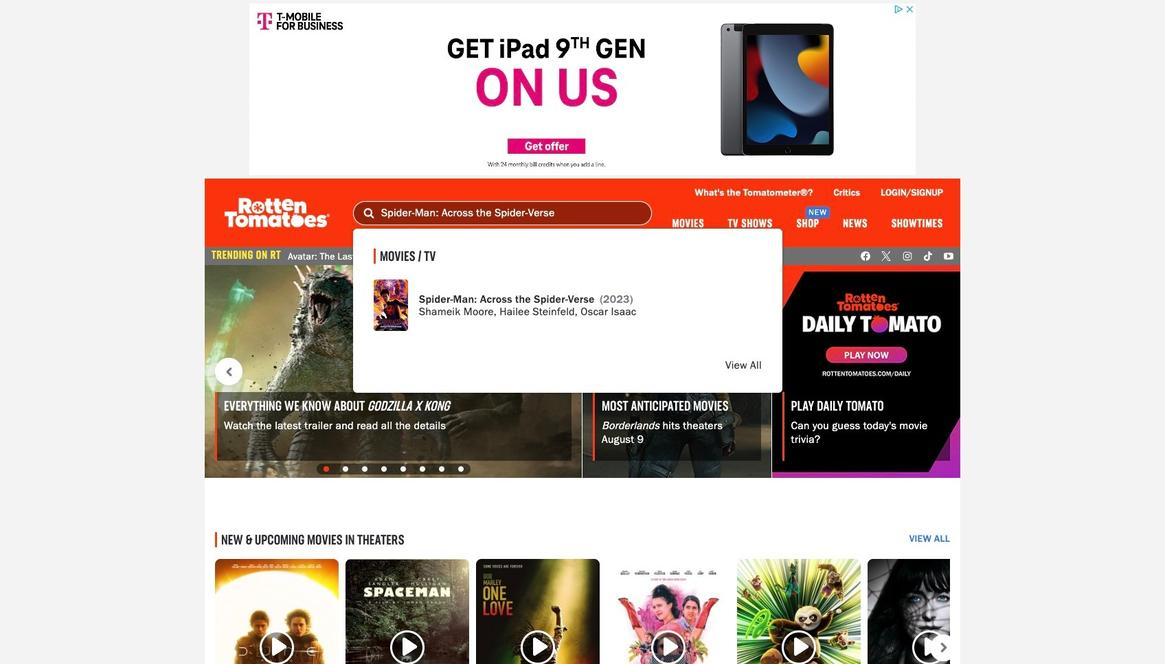 Task type: locate. For each thing, give the bounding box(es) containing it.
navigation bar element
[[205, 179, 960, 247]]



